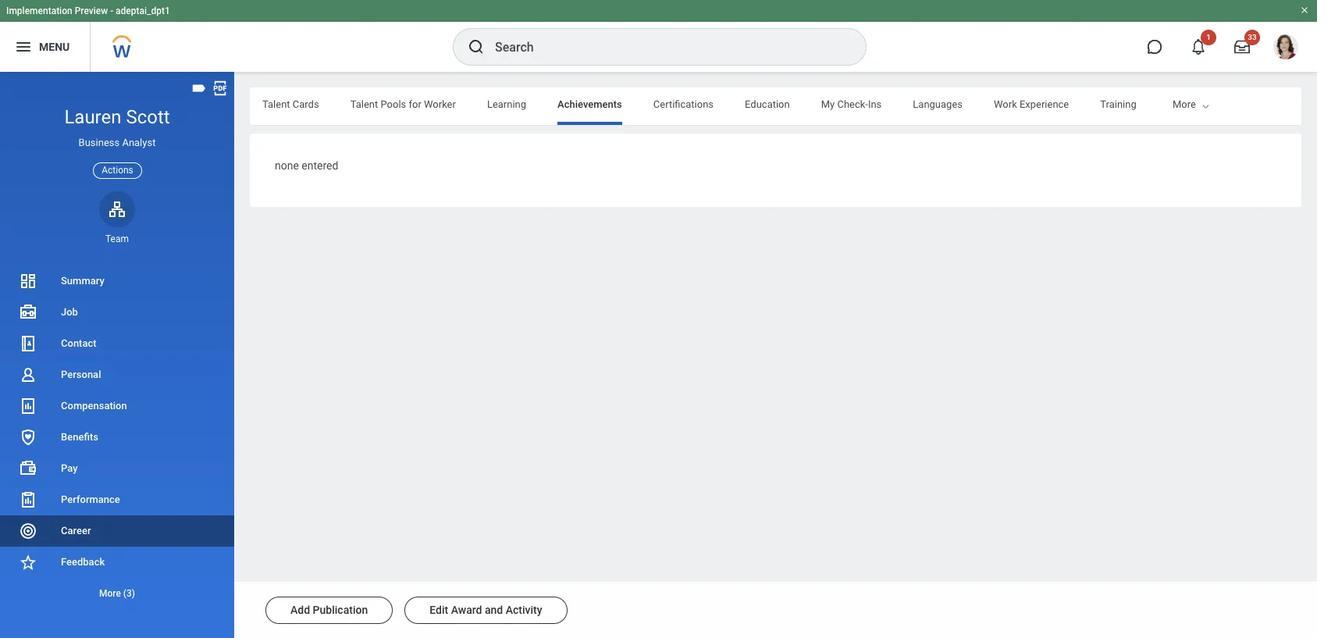Task type: describe. For each thing, give the bounding box(es) containing it.
more for more (3)
[[99, 588, 121, 599]]

-
[[110, 5, 113, 16]]

compensation link
[[0, 391, 234, 422]]

analyst
[[122, 137, 156, 149]]

33 button
[[1226, 30, 1261, 64]]

performance link
[[0, 484, 234, 516]]

1 button
[[1182, 30, 1217, 64]]

activity
[[506, 604, 543, 616]]

team link
[[99, 191, 135, 245]]

talent for talent cards
[[262, 98, 290, 110]]

contact image
[[19, 334, 37, 353]]

actions
[[102, 164, 133, 175]]

job link
[[0, 297, 234, 328]]

work
[[994, 98, 1018, 110]]

training
[[1101, 98, 1137, 110]]

certifications
[[654, 98, 714, 110]]

none entered
[[275, 159, 339, 172]]

summary
[[61, 275, 104, 287]]

publication
[[313, 604, 368, 616]]

award
[[451, 604, 482, 616]]

edit award and activity button
[[405, 597, 568, 624]]

check-
[[838, 98, 869, 110]]

add publication
[[291, 604, 368, 616]]

implementation preview -   adeptai_dpt1
[[6, 5, 170, 16]]

feedback
[[61, 556, 105, 568]]

ins
[[869, 98, 882, 110]]

entered
[[302, 159, 339, 172]]

team lauren scott element
[[99, 233, 135, 245]]

achievements
[[558, 98, 622, 110]]

(3)
[[123, 588, 135, 599]]

implementation
[[6, 5, 72, 16]]

pay
[[61, 462, 78, 474]]

and
[[485, 604, 503, 616]]

search image
[[467, 37, 486, 56]]

worker
[[424, 98, 456, 110]]

adeptai_dpt1
[[116, 5, 170, 16]]

learning
[[487, 98, 527, 110]]

talent pools for worker
[[350, 98, 456, 110]]

Search Workday  search field
[[495, 30, 834, 64]]

cards
[[293, 98, 319, 110]]

benefits link
[[0, 422, 234, 453]]

work experience
[[994, 98, 1070, 110]]

contact
[[61, 337, 97, 349]]

business analyst
[[79, 137, 156, 149]]

job
[[61, 306, 78, 318]]

personal
[[61, 369, 101, 380]]

for
[[409, 98, 422, 110]]

close environment banner image
[[1301, 5, 1310, 15]]

navigation pane region
[[0, 72, 234, 638]]

view team image
[[108, 200, 127, 219]]

inbox large image
[[1235, 39, 1251, 55]]

summary image
[[19, 272, 37, 291]]

compensation
[[61, 400, 127, 412]]

my check-ins
[[822, 98, 882, 110]]

personal image
[[19, 366, 37, 384]]

more for more
[[1173, 98, 1197, 110]]

compensation image
[[19, 397, 37, 416]]

more (3)
[[99, 588, 135, 599]]

preview
[[75, 5, 108, 16]]



Task type: locate. For each thing, give the bounding box(es) containing it.
1 horizontal spatial talent
[[350, 98, 378, 110]]

more (3) button
[[0, 584, 234, 603]]

pay image
[[19, 459, 37, 478]]

feedback image
[[19, 553, 37, 572]]

business
[[79, 137, 120, 149]]

2 talent from the left
[[350, 98, 378, 110]]

career link
[[0, 516, 234, 547]]

lauren scott
[[64, 106, 170, 128]]

add publication button
[[266, 597, 393, 624]]

pools
[[381, 98, 406, 110]]

performance image
[[19, 491, 37, 509]]

0 horizontal spatial more
[[99, 588, 121, 599]]

talent for talent pools for worker
[[350, 98, 378, 110]]

scott
[[126, 106, 170, 128]]

1 vertical spatial more
[[99, 588, 121, 599]]

none
[[275, 159, 299, 172]]

edit award and activity
[[430, 604, 543, 616]]

menu banner
[[0, 0, 1318, 72]]

0 horizontal spatial talent
[[262, 98, 290, 110]]

performance
[[61, 494, 120, 505]]

languages
[[913, 98, 963, 110]]

benefits image
[[19, 428, 37, 447]]

career image
[[19, 522, 37, 541]]

pay link
[[0, 453, 234, 484]]

talent cards
[[262, 98, 319, 110]]

view printable version (pdf) image
[[212, 80, 229, 97]]

talent left cards
[[262, 98, 290, 110]]

justify image
[[14, 37, 33, 56]]

add
[[291, 604, 310, 616]]

notifications large image
[[1191, 39, 1207, 55]]

more down notifications large image
[[1173, 98, 1197, 110]]

experience
[[1020, 98, 1070, 110]]

tab list
[[0, 87, 1137, 125]]

tag image
[[191, 80, 208, 97]]

personal link
[[0, 359, 234, 391]]

contact link
[[0, 328, 234, 359]]

edit
[[430, 604, 449, 616]]

talent left pools
[[350, 98, 378, 110]]

lauren
[[64, 106, 121, 128]]

0 vertical spatial more
[[1173, 98, 1197, 110]]

profile logan mcneil image
[[1274, 34, 1299, 63]]

benefits
[[61, 431, 98, 443]]

tab list containing talent cards
[[0, 87, 1137, 125]]

talent
[[262, 98, 290, 110], [350, 98, 378, 110]]

menu
[[39, 40, 70, 53]]

list containing summary
[[0, 266, 234, 609]]

career
[[61, 525, 91, 537]]

my
[[822, 98, 835, 110]]

job image
[[19, 303, 37, 322]]

team
[[105, 233, 129, 244]]

feedback link
[[0, 547, 234, 578]]

1 talent from the left
[[262, 98, 290, 110]]

summary link
[[0, 266, 234, 297]]

more (3) button
[[0, 578, 234, 609]]

list
[[0, 266, 234, 609]]

33
[[1249, 33, 1258, 41]]

more left (3) at left
[[99, 588, 121, 599]]

1 horizontal spatial more
[[1173, 98, 1197, 110]]

actions button
[[93, 162, 142, 179]]

more
[[1173, 98, 1197, 110], [99, 588, 121, 599]]

education
[[745, 98, 790, 110]]

more inside dropdown button
[[99, 588, 121, 599]]

1
[[1207, 33, 1212, 41]]

menu button
[[0, 22, 90, 72]]



Task type: vqa. For each thing, say whether or not it's contained in the screenshot.
Edit Award And Activity
yes



